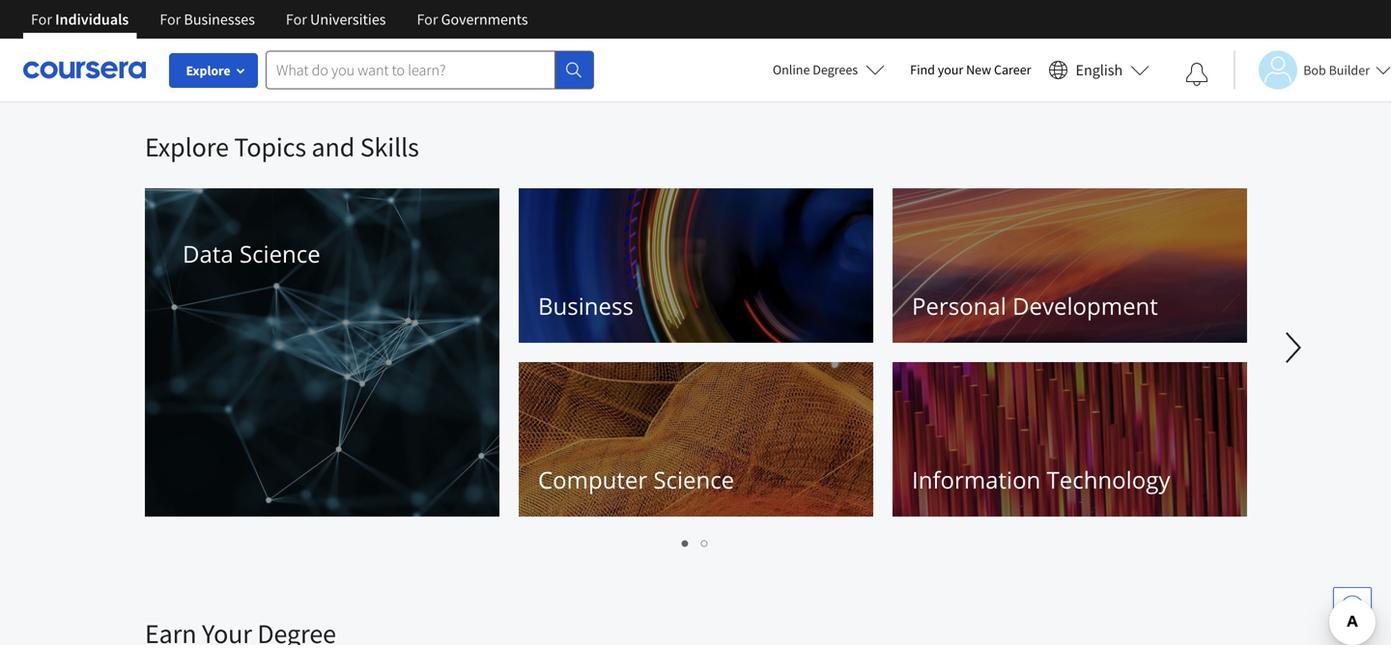 Task type: locate. For each thing, give the bounding box(es) containing it.
explore for explore topics and skills
[[145, 130, 229, 164]]

individuals
[[55, 10, 129, 29]]

list containing 1
[[145, 532, 1247, 554]]

science
[[240, 238, 321, 270], [654, 464, 735, 496]]

universities
[[310, 10, 386, 29]]

None search field
[[266, 51, 594, 89]]

data
[[183, 238, 234, 270]]

explore down 'explore' dropdown button
[[145, 130, 229, 164]]

science inside 'link'
[[654, 464, 735, 496]]

business link
[[519, 188, 874, 343]]

business image
[[519, 188, 874, 343]]

for up what do you want to learn? text box
[[417, 10, 438, 29]]

4 for from the left
[[417, 10, 438, 29]]

science up 1
[[654, 464, 735, 496]]

for governments
[[417, 10, 528, 29]]

development
[[1013, 290, 1159, 322]]

2 for from the left
[[160, 10, 181, 29]]

information technology link
[[893, 362, 1248, 517]]

explore button
[[169, 53, 258, 88]]

for for individuals
[[31, 10, 52, 29]]

explore
[[186, 62, 231, 79], [145, 130, 229, 164]]

online degrees
[[773, 61, 858, 78]]

3 for from the left
[[286, 10, 307, 29]]

personal development image
[[893, 188, 1248, 343]]

builder
[[1330, 61, 1371, 79]]

your
[[938, 61, 964, 78]]

career
[[995, 61, 1032, 78]]

personal development link
[[893, 188, 1248, 343]]

for universities
[[286, 10, 386, 29]]

list inside explore topics and skills carousel element
[[145, 532, 1247, 554]]

1 for from the left
[[31, 10, 52, 29]]

business
[[538, 290, 634, 322]]

explore down for businesses
[[186, 62, 231, 79]]

0 horizontal spatial science
[[240, 238, 321, 270]]

for left universities
[[286, 10, 307, 29]]

data science link
[[145, 188, 500, 517]]

0 vertical spatial explore
[[186, 62, 231, 79]]

new
[[967, 61, 992, 78]]

What do you want to learn? text field
[[266, 51, 556, 89]]

for left businesses
[[160, 10, 181, 29]]

2 button
[[696, 532, 715, 554]]

next slide image
[[1271, 325, 1317, 371]]

list
[[145, 532, 1247, 554]]

2
[[702, 534, 709, 552]]

for
[[31, 10, 52, 29], [160, 10, 181, 29], [286, 10, 307, 29], [417, 10, 438, 29]]

1 horizontal spatial science
[[654, 464, 735, 496]]

governments
[[441, 10, 528, 29]]

1 vertical spatial science
[[654, 464, 735, 496]]

help center image
[[1342, 595, 1365, 619]]

coursera image
[[23, 54, 146, 85]]

data science
[[183, 238, 321, 270]]

1 vertical spatial explore
[[145, 130, 229, 164]]

explore inside dropdown button
[[186, 62, 231, 79]]

science right data
[[240, 238, 321, 270]]

bob
[[1304, 61, 1327, 79]]

for individuals
[[31, 10, 129, 29]]

information technology image
[[893, 362, 1248, 517]]

explore topics and skills carousel element
[[135, 102, 1392, 559]]

0 vertical spatial science
[[240, 238, 321, 270]]

for left 'individuals'
[[31, 10, 52, 29]]

science for data science
[[240, 238, 321, 270]]



Task type: vqa. For each thing, say whether or not it's contained in the screenshot.
topmost THE COURSES,
no



Task type: describe. For each thing, give the bounding box(es) containing it.
show notifications image
[[1186, 63, 1209, 86]]

science for computer science
[[654, 464, 735, 496]]

bob builder button
[[1235, 51, 1392, 89]]

skills
[[360, 130, 419, 164]]

information
[[912, 464, 1041, 496]]

find
[[911, 61, 936, 78]]

degrees
[[813, 61, 858, 78]]

for for universities
[[286, 10, 307, 29]]

for for businesses
[[160, 10, 181, 29]]

banner navigation
[[15, 0, 544, 39]]

data science image
[[145, 188, 500, 517]]

topics
[[234, 130, 306, 164]]

personal
[[912, 290, 1007, 322]]

computer
[[538, 464, 648, 496]]

technology
[[1047, 464, 1171, 496]]

personal development
[[912, 290, 1159, 322]]

computer science link
[[519, 362, 874, 517]]

computer science image
[[519, 362, 874, 517]]

computer science
[[538, 464, 735, 496]]

find your new career link
[[901, 58, 1042, 82]]

english
[[1076, 60, 1123, 80]]

businesses
[[184, 10, 255, 29]]

1 button
[[677, 532, 696, 554]]

english button
[[1042, 39, 1158, 101]]

explore topics and skills
[[145, 130, 419, 164]]

explore for explore
[[186, 62, 231, 79]]

information technology
[[912, 464, 1171, 496]]

online
[[773, 61, 810, 78]]

online degrees button
[[758, 48, 901, 91]]

and
[[312, 130, 355, 164]]

1
[[682, 534, 690, 552]]

for for governments
[[417, 10, 438, 29]]

for businesses
[[160, 10, 255, 29]]

bob builder
[[1304, 61, 1371, 79]]

find your new career
[[911, 61, 1032, 78]]



